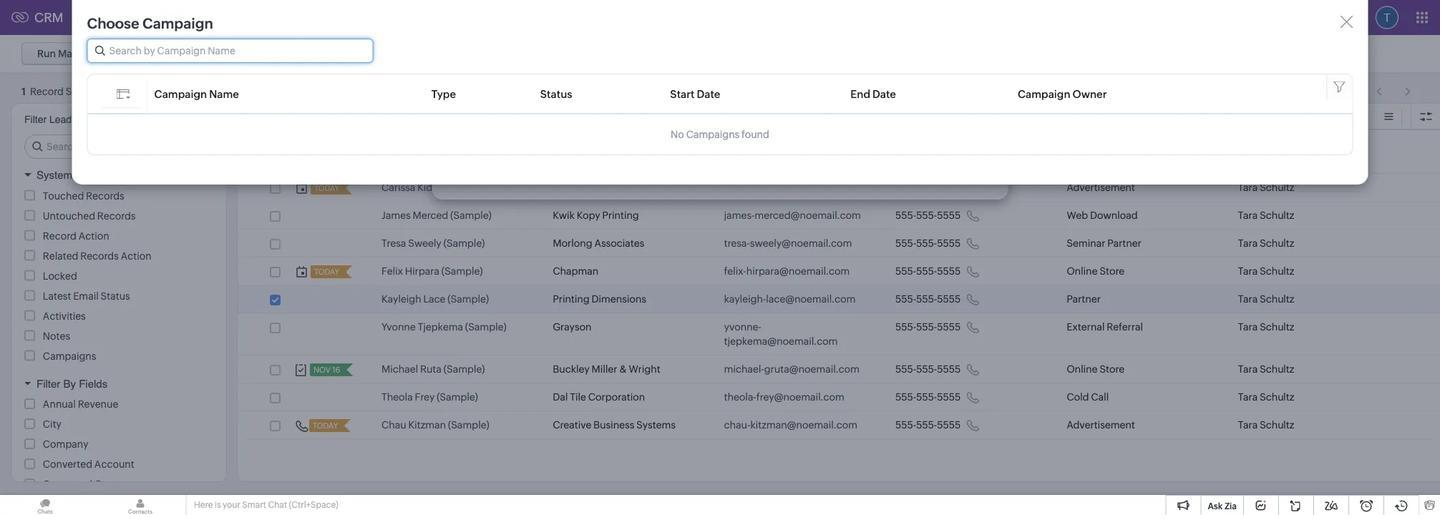 Task type: describe. For each thing, give the bounding box(es) containing it.
lead name
[[381, 111, 434, 123]]

create task button
[[208, 42, 293, 65]]

merced@noemail.com
[[755, 210, 861, 221]]

is
[[215, 500, 221, 510]]

all
[[446, 112, 456, 121]]

theola-
[[724, 391, 756, 403]]

1 vertical spatial leads
[[49, 114, 77, 125]]

save
[[949, 160, 971, 172]]

(sample) for felix hirpara (sample)
[[441, 266, 483, 277]]

select  member status
[[454, 113, 556, 125]]

owner for lead owner
[[1263, 111, 1294, 123]]

defined
[[75, 169, 112, 181]]

james-merced@noemail.com
[[724, 210, 861, 221]]

morlong
[[553, 238, 592, 249]]

oh my goodknits inc
[[553, 182, 650, 193]]

referral
[[1107, 321, 1143, 333]]

yvonne tjepkema (sample)
[[381, 321, 506, 333]]

0 vertical spatial status
[[540, 87, 572, 100]]

fields
[[79, 378, 107, 390]]

advertisement for chau-kitzman@noemail.com
[[1067, 419, 1135, 431]]

ask zia
[[1208, 501, 1237, 511]]

filter for filter leads by
[[24, 114, 47, 125]]

no campaigns found
[[671, 129, 769, 140]]

filter by fields
[[37, 378, 107, 390]]

leads link
[[120, 0, 171, 35]]

status for select  member status
[[527, 113, 556, 125]]

macro
[[58, 48, 88, 59]]

hirpara@noemail.com
[[746, 266, 850, 277]]

james-
[[724, 210, 755, 221]]

8 555-555-5555 from the top
[[895, 391, 961, 403]]

8 schultz from the top
[[1260, 391, 1294, 403]]

related
[[43, 250, 78, 262]]

8 tara from the top
[[1238, 391, 1258, 403]]

annual revenue
[[43, 399, 118, 410]]

morlong associates
[[553, 238, 644, 249]]

crm
[[34, 10, 63, 25]]

1 horizontal spatial partner
[[1107, 238, 1141, 249]]

felix
[[381, 266, 403, 277]]

michael-
[[724, 364, 764, 375]]

seminar
[[1067, 238, 1105, 249]]

store for michael-gruta@noemail.com
[[1100, 364, 1124, 375]]

by
[[79, 114, 90, 125]]

1 vertical spatial email
[[724, 111, 750, 123]]

5 tara from the top
[[1238, 293, 1258, 305]]

Search by Campaign Name text field
[[88, 39, 373, 62]]

felix hirpara (sample)
[[381, 266, 483, 277]]

3 555-555-5555 from the top
[[895, 238, 961, 249]]

4 5555 from the top
[[937, 266, 961, 277]]

records for related
[[80, 250, 119, 262]]

tresa sweely (sample)
[[381, 238, 485, 249]]

online store for hirpara@noemail.com
[[1067, 266, 1124, 277]]

3 tara from the top
[[1238, 238, 1258, 249]]

email for send email
[[159, 48, 185, 59]]

row group containing christopher- maclead@noemail.com
[[238, 132, 1440, 439]]

date for end date
[[872, 87, 896, 100]]

maclead@noemail.com
[[724, 154, 835, 165]]

end date
[[850, 87, 896, 100]]

cancel button
[[864, 155, 927, 177]]

(sample) for chau kitzman (sample)
[[448, 419, 489, 431]]

task
[[257, 48, 278, 59]]

contacts image
[[95, 495, 185, 515]]

download
[[1090, 210, 1138, 221]]

my
[[569, 182, 583, 193]]

chau
[[381, 419, 406, 431]]

1 vertical spatial printing
[[553, 293, 590, 305]]

today for felix hirpara (sample)
[[314, 268, 339, 277]]

(sample) for yvonne tjepkema (sample)
[[465, 321, 506, 333]]

4 tara from the top
[[1238, 266, 1258, 277]]

Search text field
[[25, 135, 215, 158]]

theola frey (sample) link
[[381, 390, 478, 404]]

filter by fields button
[[11, 371, 226, 397]]

2 tara schultz from the top
[[1238, 210, 1294, 221]]

system defined filters button
[[11, 162, 226, 188]]

create
[[224, 48, 255, 59]]

filters
[[115, 169, 144, 181]]

tresa-sweely@noemail.com link
[[724, 236, 852, 250]]

7 tara schultz from the top
[[1238, 364, 1294, 375]]

printing dimensions
[[553, 293, 646, 305]]

ask
[[1208, 501, 1223, 511]]

email for latest email status
[[73, 290, 99, 302]]

carissa-
[[724, 182, 759, 193]]

2 schultz from the top
[[1260, 210, 1294, 221]]

ruta
[[420, 364, 441, 375]]

6 555-555-5555 from the top
[[895, 321, 961, 333]]

name for campaign name
[[209, 87, 239, 100]]

touched records
[[43, 190, 124, 201]]

related records action
[[43, 250, 151, 262]]

kitzman@noemail.com
[[750, 419, 857, 431]]

campaign for campaign name
[[154, 87, 207, 100]]

kayleigh-
[[724, 293, 766, 305]]

5 5555 from the top
[[937, 293, 961, 305]]

kayleigh-lace@noemail.com
[[724, 293, 856, 305]]

converted contact
[[43, 479, 132, 490]]

zia
[[1225, 501, 1237, 511]]

home link
[[69, 0, 120, 35]]

online store for gruta@noemail.com
[[1067, 364, 1124, 375]]

untouched records
[[43, 210, 136, 222]]

theola
[[381, 391, 413, 403]]

6 tara schultz from the top
[[1238, 321, 1294, 333]]

buckley miller & wright
[[553, 364, 660, 375]]

christopher- maclead@noemail.com link
[[724, 138, 867, 167]]

michael-gruta@noemail.com
[[724, 364, 860, 375]]

systems
[[636, 419, 676, 431]]

lace
[[423, 293, 445, 305]]

found
[[742, 129, 769, 140]]

(sample) for james merced (sample)
[[450, 210, 492, 221]]

chau kitzman (sample)
[[381, 419, 489, 431]]

by
[[63, 378, 76, 390]]

kayleigh lace (sample)
[[381, 293, 489, 305]]

today link for chau
[[309, 419, 339, 432]]

filter leads by
[[24, 114, 90, 125]]

1 5555 from the top
[[937, 182, 961, 193]]

michael-gruta@noemail.com link
[[724, 362, 860, 376]]

frey@noemail.com
[[756, 391, 844, 403]]

online for felix-hirpara@noemail.com
[[1067, 266, 1098, 277]]

source
[[1091, 111, 1125, 123]]

status for latest email status
[[101, 290, 130, 302]]

2 navigation from the top
[[1369, 81, 1419, 102]]

name for lead name
[[406, 111, 434, 123]]

choose
[[87, 15, 139, 31]]

0 vertical spatial company
[[553, 111, 598, 123]]

inc
[[635, 182, 650, 193]]

1 tara from the top
[[1238, 182, 1258, 193]]

0 vertical spatial printing
[[602, 210, 639, 221]]

1 navigation from the top
[[1369, 78, 1419, 99]]

1 tara schultz from the top
[[1238, 182, 1294, 193]]

8 5555 from the top
[[937, 391, 961, 403]]

owner for campaign owner
[[1072, 87, 1107, 100]]

creative
[[553, 419, 591, 431]]

kopy
[[577, 210, 600, 221]]

today for chau kitzman (sample)
[[313, 422, 338, 431]]

lead owner
[[1238, 111, 1294, 123]]

5 schultz from the top
[[1260, 293, 1294, 305]]

web download
[[1067, 210, 1138, 221]]

tresa
[[381, 238, 406, 249]]

campaign up send email
[[142, 15, 213, 31]]



Task type: locate. For each thing, give the bounding box(es) containing it.
chat
[[268, 500, 287, 510]]

kitzman
[[408, 419, 446, 431]]

james merced (sample) link
[[381, 208, 492, 223]]

1 schultz from the top
[[1260, 182, 1294, 193]]

filter inside filter by fields dropdown button
[[37, 378, 60, 390]]

0 vertical spatial records
[[86, 190, 124, 201]]

1 vertical spatial today
[[313, 422, 338, 431]]

no
[[671, 129, 684, 140]]

email up no campaigns found
[[724, 111, 750, 123]]

1 lead from the left
[[381, 111, 404, 123]]

records down touched records
[[97, 210, 136, 222]]

1 vertical spatial converted
[[43, 479, 92, 490]]

10
[[1351, 83, 1362, 94], [1351, 86, 1362, 97]]

row group
[[238, 132, 1440, 439]]

0 horizontal spatial name
[[209, 87, 239, 100]]

0 vertical spatial today link
[[311, 266, 341, 278]]

yvonne tjepkema (sample) link
[[381, 320, 506, 334]]

merced
[[413, 210, 448, 221]]

2 lead from the left
[[1067, 111, 1089, 123]]

online store
[[1067, 266, 1124, 277], [1067, 364, 1124, 375]]

1 converted from the top
[[43, 459, 92, 470]]

records down defined
[[86, 190, 124, 201]]

1 vertical spatial partner
[[1067, 293, 1101, 305]]

start
[[670, 87, 695, 100]]

0 horizontal spatial printing
[[553, 293, 590, 305]]

7 555-555-5555 from the top
[[895, 364, 961, 375]]

1 - from the top
[[1345, 83, 1349, 94]]

1 advertisement from the top
[[1067, 182, 1135, 193]]

email inside button
[[159, 48, 185, 59]]

(sample) right 'frey'
[[437, 391, 478, 403]]

today link for felix
[[311, 266, 341, 278]]

0 horizontal spatial partner
[[1067, 293, 1101, 305]]

0 horizontal spatial email
[[73, 290, 99, 302]]

city
[[43, 419, 61, 430]]

-
[[1345, 83, 1349, 94], [1345, 86, 1349, 97]]

lead source
[[1067, 111, 1125, 123]]

online store down the seminar partner
[[1067, 266, 1124, 277]]

converted for converted account
[[43, 459, 92, 470]]

(sample) inside theola frey (sample) link
[[437, 391, 478, 403]]

send
[[133, 48, 157, 59]]

2 - from the top
[[1345, 86, 1349, 97]]

status up select  member status
[[540, 87, 572, 100]]

email right send
[[159, 48, 185, 59]]

1 online store from the top
[[1067, 266, 1124, 277]]

1 horizontal spatial action
[[121, 250, 151, 262]]

contact
[[94, 479, 132, 490]]

0 vertical spatial advertisement
[[1067, 182, 1135, 193]]

store down the seminar partner
[[1100, 266, 1124, 277]]

selected.
[[66, 86, 110, 97]]

date for start date
[[697, 87, 720, 100]]

3 tara schultz from the top
[[1238, 238, 1294, 249]]

&
[[619, 364, 627, 375]]

1 horizontal spatial lead
[[1067, 111, 1089, 123]]

advertisement up "web download"
[[1067, 182, 1135, 193]]

date
[[697, 87, 720, 100], [872, 87, 896, 100]]

christopher- maclead@noemail.com
[[724, 140, 835, 165]]

1 horizontal spatial email
[[159, 48, 185, 59]]

4 schultz from the top
[[1260, 266, 1294, 277]]

kayleigh-lace@noemail.com link
[[724, 292, 856, 306]]

0 vertical spatial email
[[159, 48, 185, 59]]

1 vertical spatial name
[[406, 111, 434, 123]]

advertisement for carissa-kidman@noemail.com
[[1067, 182, 1135, 193]]

notes
[[43, 330, 70, 342]]

9 tara schultz from the top
[[1238, 419, 1294, 431]]

leads left by
[[49, 114, 77, 125]]

(sample) for tresa sweely (sample)
[[443, 238, 485, 249]]

2 online store from the top
[[1067, 364, 1124, 375]]

2 converted from the top
[[43, 479, 92, 490]]

run
[[37, 48, 56, 59]]

0 horizontal spatial company
[[43, 439, 88, 450]]

9 schultz from the top
[[1260, 419, 1294, 431]]

status down related records action
[[101, 290, 130, 302]]

(sample) right kidman in the left of the page
[[455, 182, 496, 193]]

felix-hirpara@noemail.com
[[724, 266, 850, 277]]

chats image
[[0, 495, 90, 515]]

cold
[[1067, 391, 1089, 403]]

2 tara from the top
[[1238, 210, 1258, 221]]

(sample) inside james merced (sample) link
[[450, 210, 492, 221]]

3 5555 from the top
[[937, 238, 961, 249]]

carissa kidman (sample) link
[[381, 180, 496, 195]]

company right member
[[553, 111, 598, 123]]

3 lead from the left
[[1238, 111, 1261, 123]]

oh
[[553, 182, 567, 193]]

0 vertical spatial filter
[[24, 114, 47, 125]]

1 horizontal spatial leads
[[132, 12, 159, 23]]

activities
[[43, 310, 86, 322]]

(sample) right lace
[[448, 293, 489, 305]]

michael
[[381, 364, 418, 375]]

tjepkema@noemail.com
[[724, 336, 838, 347]]

(sample) for carissa kidman (sample)
[[455, 182, 496, 193]]

1 horizontal spatial name
[[406, 111, 434, 123]]

0 horizontal spatial campaigns
[[43, 350, 96, 362]]

(sample) inside tresa sweely (sample) link
[[443, 238, 485, 249]]

1
[[1338, 83, 1343, 94], [1338, 86, 1343, 97], [21, 86, 26, 97]]

converted up converted contact on the bottom left of page
[[43, 459, 92, 470]]

campaigns right no
[[686, 129, 739, 140]]

latest
[[43, 290, 71, 302]]

type
[[431, 87, 456, 100]]

(sample) inside kayleigh lace (sample) link
[[448, 293, 489, 305]]

(sample) down james merced (sample) link
[[443, 238, 485, 249]]

1 vertical spatial today link
[[309, 419, 339, 432]]

frey
[[415, 391, 435, 403]]

3 schultz from the top
[[1260, 238, 1294, 249]]

(sample) up kayleigh lace (sample) link
[[441, 266, 483, 277]]

online store up call
[[1067, 364, 1124, 375]]

here is your smart chat (ctrl+space)
[[194, 500, 338, 510]]

campaign down send email
[[154, 87, 207, 100]]

2 10 from the top
[[1351, 86, 1362, 97]]

lead for lead name
[[381, 111, 404, 123]]

6 5555 from the top
[[937, 321, 961, 333]]

contacts
[[182, 12, 225, 23]]

creative business systems
[[553, 419, 676, 431]]

0 vertical spatial action
[[78, 230, 109, 242]]

kwik
[[553, 210, 575, 221]]

2 5555 from the top
[[937, 210, 961, 221]]

felix-hirpara@noemail.com link
[[724, 264, 850, 278]]

7 tara from the top
[[1238, 364, 1258, 375]]

1 horizontal spatial campaigns
[[686, 129, 739, 140]]

filter left by
[[37, 378, 60, 390]]

dal tile corporation
[[553, 391, 645, 403]]

online up cold
[[1067, 364, 1098, 375]]

campaign for campaign owner
[[1018, 87, 1070, 100]]

printing
[[602, 210, 639, 221], [553, 293, 590, 305]]

records down the record action
[[80, 250, 119, 262]]

leads up send
[[132, 12, 159, 23]]

0 vertical spatial name
[[209, 87, 239, 100]]

(sample) right tjepkema
[[465, 321, 506, 333]]

yvonne
[[381, 321, 416, 333]]

michael ruta (sample) link
[[381, 362, 485, 376]]

(sample) for theola frey (sample)
[[437, 391, 478, 403]]

company down city
[[43, 439, 88, 450]]

action up related records action
[[78, 230, 109, 242]]

0 horizontal spatial owner
[[1072, 87, 1107, 100]]

online for michael-gruta@noemail.com
[[1067, 364, 1098, 375]]

1 vertical spatial filter
[[37, 378, 60, 390]]

8 tara schultz from the top
[[1238, 391, 1294, 403]]

0 vertical spatial today
[[314, 268, 339, 277]]

5 tara schultz from the top
[[1238, 293, 1294, 305]]

0 vertical spatial store
[[1100, 266, 1124, 277]]

date right start
[[697, 87, 720, 100]]

felix-
[[724, 266, 746, 277]]

1 record selected.
[[21, 86, 110, 97]]

1 horizontal spatial company
[[553, 111, 598, 123]]

name down create
[[209, 87, 239, 100]]

today link left felix
[[311, 266, 341, 278]]

(sample) inside michael ruta (sample) link
[[444, 364, 485, 375]]

leads inside leads link
[[132, 12, 159, 23]]

1 vertical spatial online
[[1067, 364, 1098, 375]]

1 horizontal spatial printing
[[602, 210, 639, 221]]

2 date from the left
[[872, 87, 896, 100]]

lead for lead owner
[[1238, 111, 1261, 123]]

record action
[[43, 230, 109, 242]]

store up call
[[1100, 364, 1124, 375]]

converted for converted contact
[[43, 479, 92, 490]]

9 5555 from the top
[[937, 419, 961, 431]]

filter for filter by fields
[[37, 378, 60, 390]]

2 store from the top
[[1100, 364, 1124, 375]]

0 vertical spatial online store
[[1067, 266, 1124, 277]]

1 vertical spatial online store
[[1067, 364, 1124, 375]]

1 vertical spatial campaigns
[[43, 350, 96, 362]]

partner down download
[[1107, 238, 1141, 249]]

0 horizontal spatial lead
[[381, 111, 404, 123]]

store
[[1100, 266, 1124, 277], [1100, 364, 1124, 375]]

choose campaign
[[87, 15, 213, 31]]

today left felix
[[314, 268, 339, 277]]

tjepkema
[[418, 321, 463, 333]]

theola-frey@noemail.com link
[[724, 390, 844, 404]]

2 online from the top
[[1067, 364, 1098, 375]]

2 555-555-5555 from the top
[[895, 210, 961, 221]]

send email
[[133, 48, 185, 59]]

1 store from the top
[[1100, 266, 1124, 277]]

printing up associates
[[602, 210, 639, 221]]

(sample) for michael ruta (sample)
[[444, 364, 485, 375]]

1 online from the top
[[1067, 266, 1098, 277]]

2 horizontal spatial email
[[724, 111, 750, 123]]

partner up external
[[1067, 293, 1101, 305]]

2 vertical spatial records
[[80, 250, 119, 262]]

cancel
[[879, 160, 912, 172]]

0 horizontal spatial action
[[78, 230, 109, 242]]

printing up grayson
[[553, 293, 590, 305]]

online down 'seminar'
[[1067, 266, 1098, 277]]

status right member
[[527, 113, 556, 125]]

records for touched
[[86, 190, 124, 201]]

9 555-555-5555 from the top
[[895, 419, 961, 431]]

1 vertical spatial store
[[1100, 364, 1124, 375]]

(sample) inside felix hirpara (sample) 'link'
[[441, 266, 483, 277]]

1 vertical spatial status
[[527, 113, 556, 125]]

record
[[30, 86, 64, 97]]

name left 'all'
[[406, 111, 434, 123]]

account
[[94, 459, 134, 470]]

6 tara from the top
[[1238, 321, 1258, 333]]

your
[[223, 500, 240, 510]]

(sample) right kitzman
[[448, 419, 489, 431]]

lead
[[381, 111, 404, 123], [1067, 111, 1089, 123], [1238, 111, 1261, 123]]

0 vertical spatial online
[[1067, 266, 1098, 277]]

1 vertical spatial advertisement
[[1067, 419, 1135, 431]]

michael ruta (sample)
[[381, 364, 485, 375]]

kwik kopy printing
[[553, 210, 639, 221]]

6 schultz from the top
[[1260, 321, 1294, 333]]

(sample) inside yvonne tjepkema (sample) link
[[465, 321, 506, 333]]

action down untouched records
[[121, 250, 151, 262]]

1 vertical spatial company
[[43, 439, 88, 450]]

1 555-555-5555 from the top
[[895, 182, 961, 193]]

4 555-555-5555 from the top
[[895, 266, 961, 277]]

0 vertical spatial partner
[[1107, 238, 1141, 249]]

2 advertisement from the top
[[1067, 419, 1135, 431]]

1 horizontal spatial owner
[[1263, 111, 1294, 123]]

partner
[[1107, 238, 1141, 249], [1067, 293, 1101, 305]]

create task
[[224, 48, 278, 59]]

tresa sweely (sample) link
[[381, 236, 485, 250]]

0 vertical spatial converted
[[43, 459, 92, 470]]

store for felix-hirpara@noemail.com
[[1100, 266, 1124, 277]]

2 vertical spatial email
[[73, 290, 99, 302]]

2 horizontal spatial lead
[[1238, 111, 1261, 123]]

converted down converted account
[[43, 479, 92, 490]]

(sample) right the merced
[[450, 210, 492, 221]]

chau-kitzman@noemail.com
[[724, 419, 857, 431]]

1 - 10
[[1338, 83, 1362, 94], [1338, 86, 1362, 97]]

campaign up lead source
[[1018, 87, 1070, 100]]

filter down record
[[24, 114, 47, 125]]

send email button
[[117, 42, 201, 65]]

dal
[[553, 391, 568, 403]]

campaigns down notes on the left of the page
[[43, 350, 96, 362]]

today left chau
[[313, 422, 338, 431]]

(sample)
[[455, 182, 496, 193], [450, 210, 492, 221], [443, 238, 485, 249], [441, 266, 483, 277], [448, 293, 489, 305], [465, 321, 506, 333], [444, 364, 485, 375], [437, 391, 478, 403], [448, 419, 489, 431]]

1 1 - 10 from the top
[[1338, 83, 1362, 94]]

lead for lead source
[[1067, 111, 1089, 123]]

(sample) for kayleigh lace (sample)
[[448, 293, 489, 305]]

tresa-sweely@noemail.com
[[724, 238, 852, 249]]

1 date from the left
[[697, 87, 720, 100]]

tresa-
[[724, 238, 750, 249]]

(sample) inside chau kitzman (sample) link
[[448, 419, 489, 431]]

2 1 - 10 from the top
[[1338, 86, 1362, 97]]

record
[[43, 230, 76, 242]]

0 horizontal spatial leads
[[49, 114, 77, 125]]

7 schultz from the top
[[1260, 364, 1294, 375]]

kayleigh
[[381, 293, 421, 305]]

end
[[850, 87, 870, 100]]

felix hirpara (sample) link
[[381, 264, 483, 278]]

1 vertical spatial records
[[97, 210, 136, 222]]

status
[[540, 87, 572, 100], [527, 113, 556, 125], [101, 290, 130, 302]]

1 10 from the top
[[1351, 83, 1362, 94]]

yvonne-
[[724, 321, 761, 333]]

phone
[[895, 111, 925, 123]]

today link left chau
[[309, 419, 339, 432]]

james
[[381, 210, 411, 221]]

today link
[[311, 266, 341, 278], [309, 419, 339, 432]]

date right end
[[872, 87, 896, 100]]

email right latest
[[73, 290, 99, 302]]

james merced (sample)
[[381, 210, 492, 221]]

4 tara schultz from the top
[[1238, 266, 1294, 277]]

0 horizontal spatial date
[[697, 87, 720, 100]]

0 vertical spatial leads
[[132, 12, 159, 23]]

0 vertical spatial owner
[[1072, 87, 1107, 100]]

2 vertical spatial status
[[101, 290, 130, 302]]

None text field
[[667, 78, 922, 89]]

7 5555 from the top
[[937, 364, 961, 375]]

company
[[553, 111, 598, 123], [43, 439, 88, 450]]

navigation
[[1369, 78, 1419, 99], [1369, 81, 1419, 102]]

campaign name
[[154, 87, 239, 100]]

crm link
[[11, 10, 63, 25]]

(sample) right ruta
[[444, 364, 485, 375]]

1 vertical spatial action
[[121, 250, 151, 262]]

records for untouched
[[97, 210, 136, 222]]

0 vertical spatial campaigns
[[686, 129, 739, 140]]

yvonne- tjepkema@noemail.com link
[[724, 320, 867, 349]]

1 horizontal spatial date
[[872, 87, 896, 100]]

9 tara from the top
[[1238, 419, 1258, 431]]

goodknits
[[585, 182, 633, 193]]

advertisement down call
[[1067, 419, 1135, 431]]

(sample) inside carissa kidman (sample) link
[[455, 182, 496, 193]]

1 vertical spatial owner
[[1263, 111, 1294, 123]]

5 555-555-5555 from the top
[[895, 293, 961, 305]]

campaign owner
[[1018, 87, 1107, 100]]



Task type: vqa. For each thing, say whether or not it's contained in the screenshot.
Tasks
no



